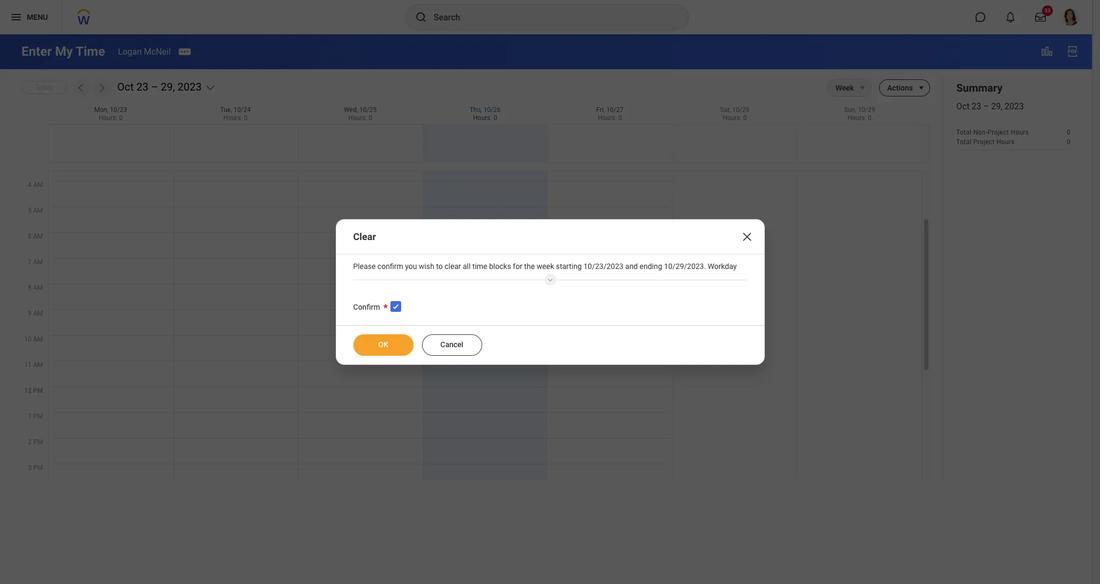 Task type: vqa. For each thing, say whether or not it's contained in the screenshot.
Enter associated with Enter Time
yes



Task type: describe. For each thing, give the bounding box(es) containing it.
search image
[[415, 11, 427, 24]]

clear dialog
[[336, 220, 765, 365]]

logan mcneil
[[118, 46, 171, 57]]

4 hours: 0 from the left
[[473, 114, 497, 122]]

unmatched
[[658, 271, 695, 280]]

3 hours: from the left
[[348, 114, 367, 122]]

2 pm
[[28, 439, 43, 446]]

10 am
[[24, 336, 43, 343]]

to
[[436, 262, 443, 271]]

am for 6 am
[[33, 233, 43, 240]]

1 pm
[[28, 413, 43, 421]]

chevron left image
[[75, 83, 86, 93]]

week
[[537, 262, 554, 271]]

9 am
[[28, 310, 43, 318]]

please
[[353, 262, 376, 271]]

total for total project hours
[[957, 139, 972, 146]]

mon,
[[94, 106, 108, 114]]

0 vertical spatial time
[[76, 44, 105, 59]]

10/27
[[607, 106, 624, 114]]

total for total non-project hours
[[957, 129, 972, 137]]

am for 5 am
[[33, 207, 43, 215]]

10/29/2023.
[[664, 262, 706, 271]]

6
[[28, 233, 32, 240]]

workday
[[708, 262, 737, 271]]

non-
[[974, 129, 988, 137]]

1 vertical spatial 29,
[[992, 101, 1003, 112]]

notifications large image
[[1006, 12, 1016, 23]]

7 hours: 0 from the left
[[848, 114, 872, 122]]

for
[[513, 262, 523, 271]]

8
[[28, 284, 32, 292]]

2 hours: 0 from the left
[[224, 114, 248, 122]]

enter time
[[431, 261, 465, 269]]

the down for
[[516, 271, 527, 280]]

logan mcneil link
[[118, 46, 171, 57]]

week button
[[828, 79, 854, 97]]

5
[[28, 207, 32, 215]]

10/26
[[484, 106, 501, 114]]

actions button
[[880, 79, 913, 97]]

0 vertical spatial oct 23 – 29, 2023
[[117, 81, 202, 94]]

or
[[649, 271, 656, 280]]

pm for 12 pm
[[33, 387, 43, 395]]

process
[[621, 271, 647, 280]]

my
[[55, 44, 73, 59]]

wish
[[419, 262, 435, 271]]

wed,
[[344, 106, 358, 114]]

0 horizontal spatial clear
[[384, 271, 401, 280]]

1 vertical spatial –
[[984, 101, 990, 112]]

am for 7 am
[[33, 259, 43, 266]]

confirm
[[353, 303, 380, 312]]

summary
[[957, 82, 1003, 94]]

cancel button
[[422, 335, 482, 356]]

1 horizontal spatial check-
[[697, 271, 719, 280]]

all
[[463, 262, 471, 271]]

6 hours: from the left
[[723, 114, 742, 122]]

sat, 10/28
[[720, 106, 750, 114]]

actions
[[888, 84, 913, 92]]

5 am
[[28, 207, 43, 215]]

you
[[405, 262, 417, 271]]

12
[[24, 387, 32, 395]]

enter for enter time
[[431, 261, 448, 269]]

pm for 2 pm
[[33, 439, 43, 446]]

1 horizontal spatial time
[[473, 262, 488, 271]]

enter my time main content
[[0, 34, 1093, 585]]

x image
[[741, 231, 754, 244]]

1 horizontal spatial oct
[[957, 101, 970, 112]]

10/23
[[110, 106, 127, 114]]

inbox large image
[[1036, 12, 1046, 23]]

through
[[489, 271, 515, 280]]

entered
[[462, 271, 487, 280]]

check small image
[[389, 301, 402, 313]]

0 horizontal spatial –
[[151, 81, 158, 94]]

11 am
[[24, 362, 43, 369]]

view printable version (pdf) image
[[1067, 45, 1080, 58]]

4 am
[[28, 181, 43, 189]]

mcneil
[[144, 46, 171, 57]]

0 vertical spatial 2023
[[178, 81, 202, 94]]

enter time link
[[423, 259, 548, 284]]

0 horizontal spatial time
[[403, 271, 417, 280]]

0 horizontal spatial 29,
[[161, 81, 175, 94]]

12 pm
[[24, 387, 43, 395]]

7 am
[[28, 259, 43, 266]]

total project hours
[[957, 139, 1015, 146]]

10/24
[[234, 106, 251, 114]]

chevron up image
[[544, 276, 557, 286]]

tue, 10/24
[[220, 106, 251, 114]]

0 horizontal spatial and
[[626, 262, 638, 271]]

1 horizontal spatial 23
[[972, 101, 982, 112]]

business
[[589, 271, 619, 280]]



Task type: locate. For each thing, give the bounding box(es) containing it.
week
[[836, 84, 854, 92]]

1 pm from the top
[[33, 387, 43, 395]]

pm for 3 pm
[[33, 465, 43, 472]]

check- down 'does'
[[353, 280, 375, 288]]

check- down workday
[[697, 271, 719, 280]]

2023 up total non-project hours
[[1005, 101, 1024, 112]]

am right 11
[[33, 362, 43, 369]]

pm right 2
[[33, 439, 43, 446]]

sun,
[[845, 106, 857, 114]]

pm right 1
[[33, 413, 43, 421]]

1 vertical spatial total
[[957, 139, 972, 146]]

sat,
[[720, 106, 731, 114]]

am right 4 on the left top of the page
[[33, 181, 43, 189]]

request
[[529, 271, 556, 280]]

hours
[[1011, 129, 1030, 137], [997, 139, 1015, 146]]

and right ins at the right of page
[[731, 271, 743, 280]]

3 pm
[[28, 465, 43, 472]]

1 am from the top
[[33, 181, 43, 189]]

0 vertical spatial total
[[957, 129, 972, 137]]

hours: down sat, 10/28
[[723, 114, 742, 122]]

hours: 0 down wed, 10/25
[[348, 114, 373, 122]]

0 vertical spatial oct
[[117, 81, 134, 94]]

0 horizontal spatial check-
[[353, 280, 375, 288]]

23
[[136, 81, 149, 94], [972, 101, 982, 112]]

10/23/2023
[[584, 262, 624, 271]]

6 hours: 0 from the left
[[723, 114, 747, 122]]

7
[[28, 259, 32, 266]]

project up total project hours
[[988, 129, 1010, 137]]

enter up requests
[[431, 261, 448, 269]]

1 horizontal spatial clear
[[445, 262, 461, 271]]

4 hours: from the left
[[473, 114, 492, 122]]

am for 11 am
[[33, 362, 43, 369]]

please confirm you wish to clear all time blocks for the week starting 10/23/2023 and ending 10/29/2023. workday does not clear time off requests entered through the request time off business process or unmatched check-ins and check-outs.
[[353, 262, 745, 288]]

4 am from the top
[[33, 259, 43, 266]]

today
[[35, 83, 53, 91]]

2023
[[178, 81, 202, 94], [1005, 101, 1024, 112]]

1 horizontal spatial 2023
[[1005, 101, 1024, 112]]

hours down total non-project hours
[[997, 139, 1015, 146]]

hours: 0 down tue, 10/24
[[224, 114, 248, 122]]

29, down "mcneil"
[[161, 81, 175, 94]]

ok
[[378, 341, 388, 349]]

oct 23 – 29, 2023
[[117, 81, 202, 94], [957, 101, 1024, 112]]

3 hours: 0 from the left
[[348, 114, 373, 122]]

clear
[[445, 262, 461, 271], [384, 271, 401, 280]]

enter my time
[[21, 44, 105, 59]]

not
[[372, 271, 383, 280]]

7 hours: from the left
[[848, 114, 867, 122]]

hours: down mon, 10/23
[[99, 114, 118, 122]]

sun, 10/29
[[845, 106, 876, 114]]

total down total non-project hours
[[957, 139, 972, 146]]

outs.
[[375, 280, 392, 288]]

1 vertical spatial time
[[449, 261, 465, 269]]

clear
[[353, 231, 376, 243]]

1 vertical spatial oct
[[957, 101, 970, 112]]

1 vertical spatial hours
[[997, 139, 1015, 146]]

project
[[988, 129, 1010, 137], [974, 139, 995, 146]]

total left non- in the top of the page
[[957, 129, 972, 137]]

1 vertical spatial enter
[[431, 261, 448, 269]]

am right 10
[[33, 336, 43, 343]]

5 am from the top
[[33, 284, 43, 292]]

the right for
[[525, 262, 535, 271]]

hours: down tue, 10/24
[[224, 114, 242, 122]]

7 am from the top
[[33, 336, 43, 343]]

8 am from the top
[[33, 362, 43, 369]]

chevron down image
[[205, 83, 216, 93]]

0 horizontal spatial oct
[[117, 81, 134, 94]]

1 hours: 0 from the left
[[99, 114, 123, 122]]

23 down summary
[[972, 101, 982, 112]]

hours up total project hours
[[1011, 129, 1030, 137]]

tue,
[[220, 106, 232, 114]]

oct
[[117, 81, 134, 94], [957, 101, 970, 112]]

starting
[[556, 262, 582, 271]]

clear up requests
[[445, 262, 461, 271]]

10/28
[[733, 106, 750, 114]]

0 vertical spatial 29,
[[161, 81, 175, 94]]

2 pm from the top
[[33, 413, 43, 421]]

am
[[33, 181, 43, 189], [33, 207, 43, 215], [33, 233, 43, 240], [33, 259, 43, 266], [33, 284, 43, 292], [33, 310, 43, 318], [33, 336, 43, 343], [33, 362, 43, 369]]

time right my
[[76, 44, 105, 59]]

confirm
[[378, 262, 403, 271]]

view related information image
[[1041, 45, 1054, 58]]

– down summary
[[984, 101, 990, 112]]

the
[[525, 262, 535, 271], [516, 271, 527, 280]]

10/25
[[360, 106, 377, 114]]

4 pm from the top
[[33, 465, 43, 472]]

hours:
[[99, 114, 118, 122], [224, 114, 242, 122], [348, 114, 367, 122], [473, 114, 492, 122], [598, 114, 617, 122], [723, 114, 742, 122], [848, 114, 867, 122]]

3
[[28, 465, 32, 472]]

am for 10 am
[[33, 336, 43, 343]]

hours: 0 down the sun, 10/29
[[848, 114, 872, 122]]

0 vertical spatial enter
[[21, 44, 52, 59]]

5 hours: 0 from the left
[[598, 114, 622, 122]]

4
[[28, 181, 32, 189]]

blocks
[[489, 262, 511, 271]]

am for 9 am
[[33, 310, 43, 318]]

hours: 0 down mon, 10/23
[[99, 114, 123, 122]]

6 am
[[28, 233, 43, 240]]

pm right the 12
[[33, 387, 43, 395]]

time up entered
[[473, 262, 488, 271]]

6 am from the top
[[33, 310, 43, 318]]

0 vertical spatial –
[[151, 81, 158, 94]]

hours: down the sun, 10/29
[[848, 114, 867, 122]]

time down "you"
[[403, 271, 417, 280]]

29,
[[161, 81, 175, 94], [992, 101, 1003, 112]]

pm
[[33, 387, 43, 395], [33, 413, 43, 421], [33, 439, 43, 446], [33, 465, 43, 472]]

mon, 10/23
[[94, 106, 127, 114]]

oct down summary
[[957, 101, 970, 112]]

0 vertical spatial hours
[[1011, 129, 1030, 137]]

1 hours: from the left
[[99, 114, 118, 122]]

– down "mcneil"
[[151, 81, 158, 94]]

fri,
[[597, 106, 605, 114]]

fri, 10/27
[[597, 106, 624, 114]]

check-
[[697, 271, 719, 280], [353, 280, 375, 288]]

1 vertical spatial project
[[974, 139, 995, 146]]

1 vertical spatial 2023
[[1005, 101, 1024, 112]]

am right 5
[[33, 207, 43, 215]]

hours: 0 down sat, 10/28
[[723, 114, 747, 122]]

5 hours: from the left
[[598, 114, 617, 122]]

wed, 10/25
[[344, 106, 377, 114]]

am right 9 at the left of page
[[33, 310, 43, 318]]

0 horizontal spatial oct 23 – 29, 2023
[[117, 81, 202, 94]]

off
[[577, 271, 587, 280]]

chevron right image
[[96, 83, 107, 93]]

am right 7
[[33, 259, 43, 266]]

does
[[353, 271, 370, 280]]

23 down logan mcneil
[[136, 81, 149, 94]]

today button
[[21, 81, 67, 94]]

1 horizontal spatial and
[[731, 271, 743, 280]]

ok button
[[353, 335, 413, 356]]

3 am from the top
[[33, 233, 43, 240]]

9
[[28, 310, 32, 318]]

time
[[76, 44, 105, 59], [449, 261, 465, 269], [558, 271, 575, 280]]

0 horizontal spatial 2023
[[178, 81, 202, 94]]

2 hours: from the left
[[224, 114, 242, 122]]

pm right 3 at left
[[33, 465, 43, 472]]

oct right the chevron right image
[[117, 81, 134, 94]]

–
[[151, 81, 158, 94], [984, 101, 990, 112]]

pm for 1 pm
[[33, 413, 43, 421]]

logan
[[118, 46, 142, 57]]

time down the starting
[[558, 271, 575, 280]]

enter left my
[[21, 44, 52, 59]]

hours: 0 down fri, 10/27
[[598, 114, 622, 122]]

thu, 10/26
[[470, 106, 501, 114]]

enter inside "link"
[[431, 261, 448, 269]]

2 am from the top
[[33, 207, 43, 215]]

1 horizontal spatial enter
[[431, 261, 448, 269]]

0 horizontal spatial 23
[[136, 81, 149, 94]]

2 vertical spatial time
[[558, 271, 575, 280]]

hours: 0 down 'thu, 10/26'
[[473, 114, 497, 122]]

hours: 0
[[99, 114, 123, 122], [224, 114, 248, 122], [348, 114, 373, 122], [473, 114, 497, 122], [598, 114, 622, 122], [723, 114, 747, 122], [848, 114, 872, 122]]

requests
[[431, 271, 460, 280]]

3 pm from the top
[[33, 439, 43, 446]]

project down non- in the top of the page
[[974, 139, 995, 146]]

1 horizontal spatial –
[[984, 101, 990, 112]]

2 total from the top
[[957, 139, 972, 146]]

1 vertical spatial 23
[[972, 101, 982, 112]]

1 total from the top
[[957, 129, 972, 137]]

am for 8 am
[[33, 284, 43, 292]]

off
[[419, 271, 429, 280]]

profile logan mcneil element
[[1056, 5, 1086, 29]]

total
[[957, 129, 972, 137], [957, 139, 972, 146]]

2
[[28, 439, 32, 446]]

am for 4 am
[[33, 181, 43, 189]]

2023 left chevron down image
[[178, 81, 202, 94]]

time inside "link"
[[449, 261, 465, 269]]

ending
[[640, 262, 663, 271]]

0 vertical spatial project
[[988, 129, 1010, 137]]

cancel
[[441, 341, 464, 349]]

2 horizontal spatial time
[[558, 271, 575, 280]]

total non-project hours
[[957, 129, 1030, 137]]

0 horizontal spatial time
[[76, 44, 105, 59]]

hours: down 'thu, 10/26'
[[473, 114, 492, 122]]

time up requests
[[449, 261, 465, 269]]

and up process
[[626, 262, 638, 271]]

1 horizontal spatial 29,
[[992, 101, 1003, 112]]

1 horizontal spatial time
[[449, 261, 465, 269]]

oct 23 – 29, 2023 down summary
[[957, 101, 1024, 112]]

11
[[24, 362, 32, 369]]

oct 23 – 29, 2023 down "mcneil"
[[117, 81, 202, 94]]

thu,
[[470, 106, 482, 114]]

10
[[24, 336, 32, 343]]

0 vertical spatial 23
[[136, 81, 149, 94]]

enter for enter my time
[[21, 44, 52, 59]]

0 horizontal spatial enter
[[21, 44, 52, 59]]

ins
[[719, 271, 729, 280]]

0
[[119, 114, 123, 122], [244, 114, 248, 122], [369, 114, 373, 122], [494, 114, 497, 122], [619, 114, 622, 122], [744, 114, 747, 122], [868, 114, 872, 122], [1067, 129, 1071, 137], [1067, 139, 1071, 146]]

and
[[626, 262, 638, 271], [731, 271, 743, 280]]

8 am
[[28, 284, 43, 292]]

1 horizontal spatial oct 23 – 29, 2023
[[957, 101, 1024, 112]]

1 vertical spatial oct 23 – 29, 2023
[[957, 101, 1024, 112]]

am right 6 at top
[[33, 233, 43, 240]]

hours: down fri, 10/27
[[598, 114, 617, 122]]

time inside please confirm you wish to clear all time blocks for the week starting 10/23/2023 and ending 10/29/2023. workday does not clear time off requests entered through the request time off business process or unmatched check-ins and check-outs.
[[558, 271, 575, 280]]

hours: down wed, 10/25
[[348, 114, 367, 122]]

am right 8 at the top left
[[33, 284, 43, 292]]

10/29
[[858, 106, 876, 114]]

time
[[473, 262, 488, 271], [403, 271, 417, 280]]

1
[[28, 413, 32, 421]]

29, down summary
[[992, 101, 1003, 112]]

clear down confirm at the left top of page
[[384, 271, 401, 280]]



